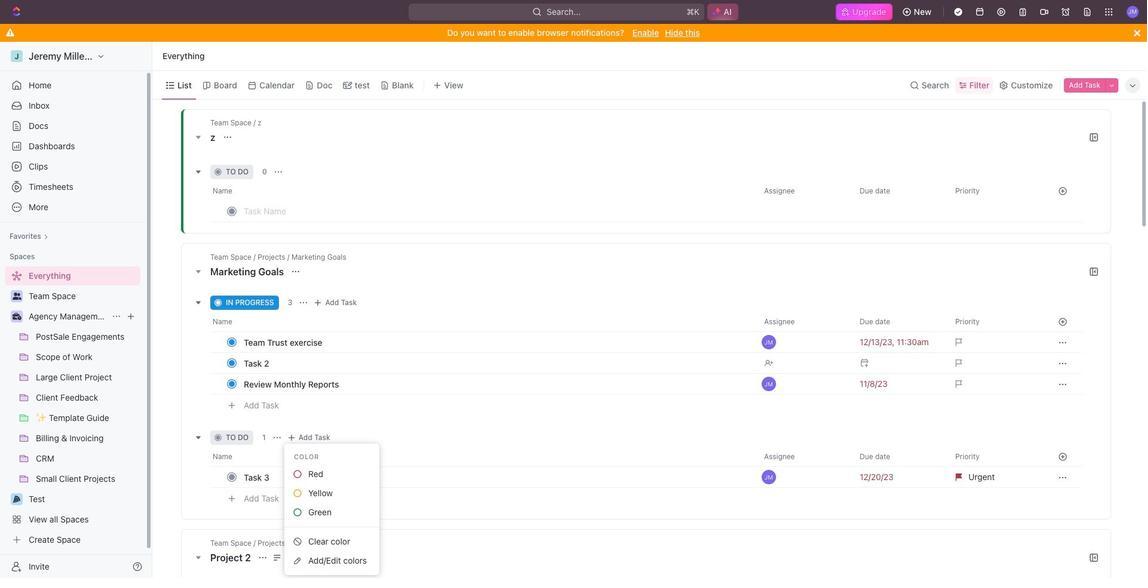 Task type: locate. For each thing, give the bounding box(es) containing it.
Task Name text field
[[244, 201, 593, 221]]



Task type: vqa. For each thing, say whether or not it's contained in the screenshot.
first AKVYC icon from right
no



Task type: describe. For each thing, give the bounding box(es) containing it.
business time image
[[12, 313, 21, 320]]

sidebar navigation
[[0, 42, 152, 578]]



